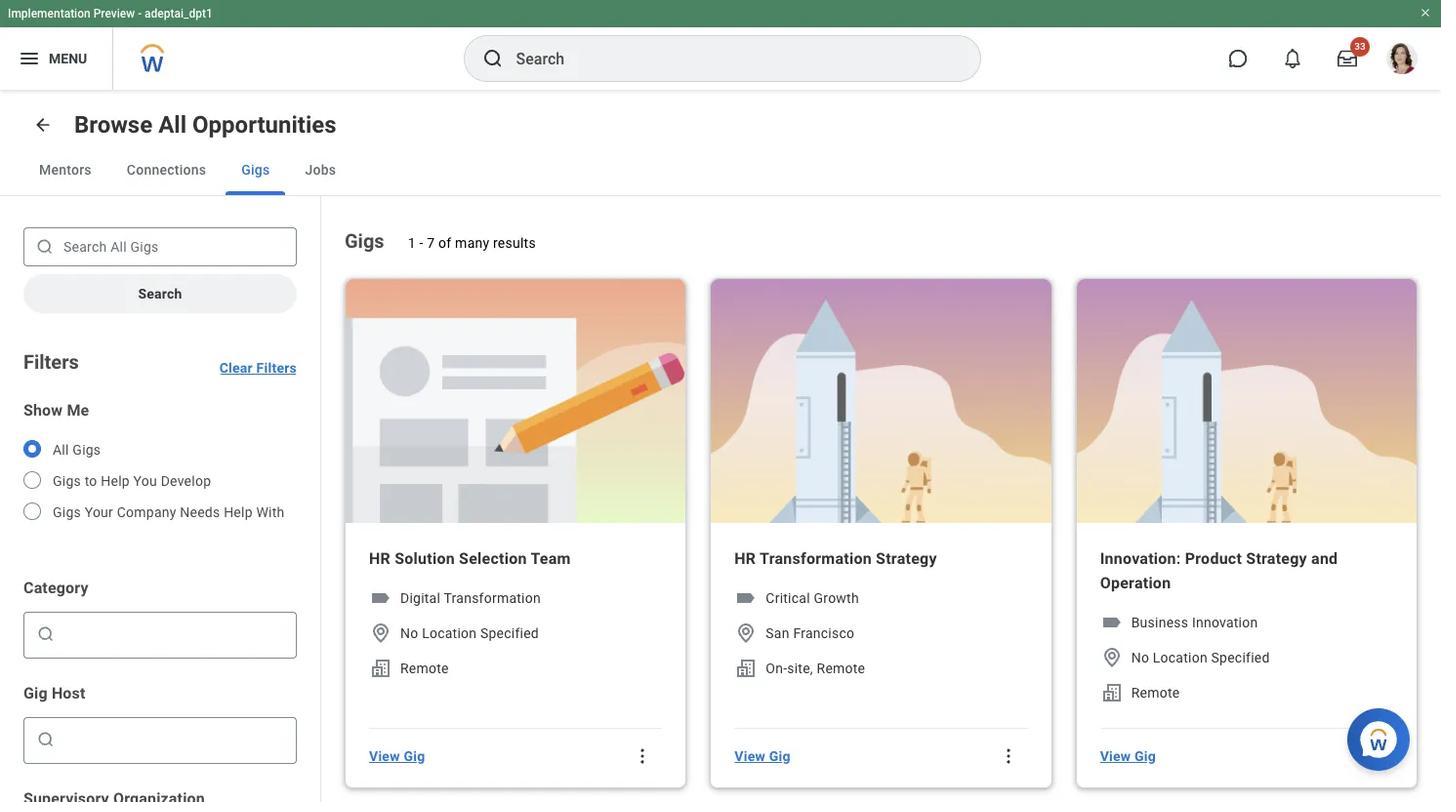 Task type: describe. For each thing, give the bounding box(es) containing it.
category
[[23, 579, 88, 598]]

category image for hr transformation strategy
[[735, 587, 758, 611]]

category image
[[369, 587, 393, 611]]

mentors button
[[23, 145, 107, 195]]

33
[[1355, 41, 1366, 52]]

gigs for gigs button
[[241, 162, 270, 178]]

0 horizontal spatial help
[[101, 474, 130, 489]]

location image for hr solution selection team
[[369, 622, 393, 646]]

related actions vertical image
[[999, 747, 1019, 767]]

- inside menu banner
[[138, 7, 142, 21]]

close environment banner image
[[1420, 7, 1432, 19]]

arrow left image
[[33, 115, 53, 135]]

hr transformation strategy
[[735, 550, 937, 569]]

of
[[439, 235, 452, 251]]

on-
[[766, 661, 788, 677]]

business
[[1132, 615, 1189, 631]]

all gigs
[[53, 443, 101, 458]]

pencil and paper image
[[346, 279, 686, 524]]

gigs button
[[226, 145, 286, 195]]

browse
[[74, 111, 153, 139]]

category element for innovation: product strategy and operation
[[1101, 612, 1124, 635]]

your
[[85, 505, 113, 521]]

clear filters button
[[219, 337, 297, 376]]

digital
[[401, 591, 441, 607]]

staffing image for innovation: product strategy and operation
[[1101, 682, 1124, 705]]

connections button
[[111, 145, 222, 195]]

view gig button for hr transformation strategy
[[727, 738, 799, 777]]

innovation:
[[1101, 550, 1182, 569]]

host
[[52, 685, 86, 703]]

notifications large image
[[1284, 49, 1303, 68]]

connections
[[127, 162, 206, 178]]

staffing element for innovation: product strategy and operation
[[1101, 682, 1124, 705]]

implementation
[[8, 7, 91, 21]]

you
[[133, 474, 157, 489]]

business innovation
[[1132, 615, 1259, 631]]

category element for hr solution selection team
[[369, 587, 393, 611]]

search image
[[481, 47, 505, 70]]

0 horizontal spatial filters
[[23, 351, 79, 374]]

view gig button for hr solution selection team
[[361, 738, 433, 777]]

staffing element for hr transformation strategy
[[735, 657, 758, 681]]

site,
[[788, 661, 814, 677]]

location image
[[735, 622, 758, 646]]

critical
[[766, 591, 811, 607]]

develop
[[161, 474, 211, 489]]

staffing element for hr solution selection team
[[369, 657, 393, 681]]

location element for hr transformation strategy
[[735, 622, 758, 646]]

implementation preview -   adeptai_dpt1
[[8, 7, 213, 21]]

justify image
[[18, 47, 41, 70]]

view gig button for innovation: product strategy and operation
[[1093, 738, 1164, 777]]

location element for hr solution selection team
[[369, 622, 393, 646]]

gig for innovation: product strategy and operation
[[1135, 749, 1157, 765]]

no for innovation: product strategy and operation
[[1132, 651, 1150, 666]]

no location specified for solution
[[401, 626, 539, 642]]

digital transformation
[[401, 591, 541, 607]]

results
[[493, 235, 536, 251]]

show
[[23, 401, 63, 420]]

browse all opportunities
[[74, 111, 337, 139]]

menu
[[49, 50, 87, 66]]

33 button
[[1327, 37, 1371, 80]]

and
[[1312, 550, 1339, 569]]

tab list containing mentors
[[0, 145, 1442, 196]]

preview
[[93, 7, 135, 21]]

view gig for innovation: product strategy and operation
[[1101, 749, 1157, 765]]

many
[[455, 235, 490, 251]]

staffing image for hr solution selection team
[[369, 657, 393, 681]]

san francisco
[[766, 626, 855, 642]]

search image for category
[[36, 625, 56, 645]]

to
[[85, 474, 97, 489]]

1 vertical spatial help
[[224, 505, 253, 521]]

hr for hr transformation strategy
[[735, 550, 756, 569]]

gigs for gigs to help you develop
[[53, 474, 81, 489]]

gigs to help you develop
[[53, 474, 211, 489]]



Task type: vqa. For each thing, say whether or not it's contained in the screenshot.
Product's WDRES.TM.GENERAL.RocketshipAstronaut IMAGE
yes



Task type: locate. For each thing, give the bounding box(es) containing it.
view for hr solution selection team
[[369, 749, 400, 765]]

filters right clear
[[257, 360, 297, 376]]

category image
[[735, 587, 758, 611], [1101, 612, 1124, 635]]

search image down category
[[36, 625, 56, 645]]

0 horizontal spatial strategy
[[876, 550, 937, 569]]

all down 'show me'
[[53, 443, 69, 458]]

0 horizontal spatial category element
[[369, 587, 393, 611]]

francisco
[[794, 626, 855, 642]]

0 horizontal spatial staffing element
[[369, 657, 393, 681]]

search image for gig host
[[36, 731, 56, 750]]

strategy for transformation
[[876, 550, 937, 569]]

specified down innovation at right
[[1212, 651, 1270, 666]]

0 horizontal spatial wdres.tm.general.rocketshipastronaut image
[[711, 279, 1052, 524]]

help
[[101, 474, 130, 489], [224, 505, 253, 521]]

1 strategy from the left
[[876, 550, 937, 569]]

operation
[[1101, 574, 1172, 593]]

0 horizontal spatial category image
[[735, 587, 758, 611]]

hr
[[369, 550, 391, 569], [735, 550, 756, 569]]

with
[[256, 505, 285, 521]]

category element
[[369, 587, 393, 611], [735, 587, 758, 611], [1101, 612, 1124, 635]]

2 horizontal spatial view gig button
[[1093, 738, 1164, 777]]

location
[[422, 626, 477, 642], [1153, 651, 1208, 666]]

transformation
[[760, 550, 872, 569], [444, 591, 541, 607]]

selection
[[459, 550, 527, 569]]

2 view gig button from the left
[[727, 738, 799, 777]]

category image for innovation: product strategy and operation
[[1101, 612, 1124, 635]]

1 horizontal spatial hr
[[735, 550, 756, 569]]

3 view from the left
[[1101, 749, 1132, 765]]

menu button
[[0, 27, 113, 90]]

view
[[369, 749, 400, 765], [735, 749, 766, 765], [1101, 749, 1132, 765]]

view gig
[[369, 749, 425, 765], [735, 749, 791, 765], [1101, 749, 1157, 765]]

0 vertical spatial specified
[[481, 626, 539, 642]]

filters
[[23, 351, 79, 374], [257, 360, 297, 376]]

gigs up to
[[73, 443, 101, 458]]

0 vertical spatial search image
[[35, 237, 55, 257]]

solution
[[395, 550, 455, 569]]

remote down business
[[1132, 686, 1180, 701]]

strategy
[[876, 550, 937, 569], [1247, 550, 1308, 569]]

1 horizontal spatial remote
[[817, 661, 866, 677]]

gigs left to
[[53, 474, 81, 489]]

0 horizontal spatial view
[[369, 749, 400, 765]]

transformation for hr
[[760, 550, 872, 569]]

no down business
[[1132, 651, 1150, 666]]

1 vertical spatial all
[[53, 443, 69, 458]]

innovation: product strategy and operation
[[1101, 550, 1339, 593]]

inbox large image
[[1338, 49, 1358, 68]]

location element down operation
[[1101, 647, 1124, 670]]

staffing element
[[369, 657, 393, 681], [735, 657, 758, 681], [1101, 682, 1124, 705]]

gigs left your in the left of the page
[[53, 505, 81, 521]]

category element left digital at the left of the page
[[369, 587, 393, 611]]

category element for hr transformation strategy
[[735, 587, 758, 611]]

0 vertical spatial no
[[401, 626, 419, 642]]

staffing image
[[735, 657, 758, 681]]

category element up location icon
[[735, 587, 758, 611]]

related actions vertical image
[[633, 747, 653, 767]]

1 vertical spatial specified
[[1212, 651, 1270, 666]]

category image up location icon
[[735, 587, 758, 611]]

1 horizontal spatial no
[[1132, 651, 1150, 666]]

1 horizontal spatial location
[[1153, 651, 1208, 666]]

staffing image
[[369, 657, 393, 681], [1101, 682, 1124, 705]]

search
[[138, 286, 182, 302]]

1 horizontal spatial view
[[735, 749, 766, 765]]

1 vertical spatial transformation
[[444, 591, 541, 607]]

location image
[[369, 622, 393, 646], [1101, 647, 1124, 670]]

category element down operation
[[1101, 612, 1124, 635]]

profile logan mcneil image
[[1387, 43, 1418, 78]]

me
[[67, 401, 89, 420]]

1 horizontal spatial category image
[[1101, 612, 1124, 635]]

1 horizontal spatial filters
[[257, 360, 297, 376]]

hr up category icon
[[369, 550, 391, 569]]

clear filters
[[219, 360, 297, 376]]

on-site, remote
[[766, 661, 866, 677]]

gig for hr solution selection team
[[404, 749, 425, 765]]

search button
[[23, 274, 297, 314]]

no location specified for product
[[1132, 651, 1270, 666]]

location for product
[[1153, 651, 1208, 666]]

no location specified
[[401, 626, 539, 642], [1132, 651, 1270, 666]]

1 horizontal spatial strategy
[[1247, 550, 1308, 569]]

remote for hr solution selection team
[[401, 661, 449, 677]]

product
[[1186, 550, 1243, 569]]

0 vertical spatial staffing image
[[369, 657, 393, 681]]

1 view from the left
[[369, 749, 400, 765]]

0 horizontal spatial remote
[[401, 661, 449, 677]]

1 - 7 of many results
[[408, 235, 536, 251]]

search image down mentors button
[[35, 237, 55, 257]]

0 horizontal spatial hr
[[369, 550, 391, 569]]

3 view gig button from the left
[[1093, 738, 1164, 777]]

san
[[766, 626, 790, 642]]

gigs left 1 on the left
[[345, 230, 385, 253]]

company
[[117, 505, 176, 521]]

2 horizontal spatial view
[[1101, 749, 1132, 765]]

hr up location icon
[[735, 550, 756, 569]]

innovation
[[1193, 615, 1259, 631]]

specified for selection
[[481, 626, 539, 642]]

2 horizontal spatial staffing element
[[1101, 682, 1124, 705]]

location for solution
[[422, 626, 477, 642]]

1 view gig from the left
[[369, 749, 425, 765]]

filters inside button
[[257, 360, 297, 376]]

wdres.tm.general.rocketshipastronaut image for transformation
[[711, 279, 1052, 524]]

1 view gig button from the left
[[361, 738, 433, 777]]

hr solution selection team
[[369, 550, 571, 569]]

location element
[[369, 622, 393, 646], [735, 622, 758, 646], [1101, 647, 1124, 670]]

0 vertical spatial no location specified
[[401, 626, 539, 642]]

remote down digital at the left of the page
[[401, 661, 449, 677]]

no for hr solution selection team
[[401, 626, 419, 642]]

wdres.tm.general.rocketshipastronaut image for product
[[1077, 279, 1417, 524]]

0 horizontal spatial location image
[[369, 622, 393, 646]]

search image
[[35, 237, 55, 257], [36, 625, 56, 645], [36, 731, 56, 750]]

2 horizontal spatial remote
[[1132, 686, 1180, 701]]

2 vertical spatial search image
[[36, 731, 56, 750]]

location image down category icon
[[369, 622, 393, 646]]

jobs
[[305, 162, 336, 178]]

2 horizontal spatial view gig
[[1101, 749, 1157, 765]]

3 view gig from the left
[[1101, 749, 1157, 765]]

0 horizontal spatial staffing image
[[369, 657, 393, 681]]

location element left the san
[[735, 622, 758, 646]]

location down digital transformation
[[422, 626, 477, 642]]

0 vertical spatial location
[[422, 626, 477, 642]]

remote for innovation: product strategy and operation
[[1132, 686, 1180, 701]]

0 horizontal spatial view gig button
[[361, 738, 433, 777]]

2 horizontal spatial category element
[[1101, 612, 1124, 635]]

Search Workday  search field
[[516, 37, 940, 80]]

2 hr from the left
[[735, 550, 756, 569]]

2 view gig from the left
[[735, 749, 791, 765]]

0 horizontal spatial all
[[53, 443, 69, 458]]

2 strategy from the left
[[1247, 550, 1308, 569]]

2 wdres.tm.general.rocketshipastronaut image from the left
[[1077, 279, 1417, 524]]

specified
[[481, 626, 539, 642], [1212, 651, 1270, 666]]

tab list
[[0, 145, 1442, 196]]

1
[[408, 235, 416, 251]]

specified for strategy
[[1212, 651, 1270, 666]]

1 vertical spatial location
[[1153, 651, 1208, 666]]

0 horizontal spatial no location specified
[[401, 626, 539, 642]]

strategy inside innovation: product strategy and operation
[[1247, 550, 1308, 569]]

1 hr from the left
[[369, 550, 391, 569]]

mentors
[[39, 162, 92, 178]]

0 horizontal spatial transformation
[[444, 591, 541, 607]]

no
[[401, 626, 419, 642], [1132, 651, 1150, 666]]

remote down francisco
[[817, 661, 866, 677]]

-
[[138, 7, 142, 21], [419, 235, 424, 251]]

transformation for digital
[[444, 591, 541, 607]]

0 horizontal spatial view gig
[[369, 749, 425, 765]]

1 horizontal spatial view gig button
[[727, 738, 799, 777]]

search image down gig host
[[36, 731, 56, 750]]

no down digital at the left of the page
[[401, 626, 419, 642]]

location image down operation
[[1101, 647, 1124, 670]]

opportunities
[[192, 111, 337, 139]]

no location specified down digital transformation
[[401, 626, 539, 642]]

1 vertical spatial no
[[1132, 651, 1150, 666]]

1 horizontal spatial help
[[224, 505, 253, 521]]

gigs inside button
[[241, 162, 270, 178]]

view for innovation: product strategy and operation
[[1101, 749, 1132, 765]]

1 horizontal spatial wdres.tm.general.rocketshipastronaut image
[[1077, 279, 1417, 524]]

gigs
[[241, 162, 270, 178], [345, 230, 385, 253], [73, 443, 101, 458], [53, 474, 81, 489], [53, 505, 81, 521]]

1 horizontal spatial location image
[[1101, 647, 1124, 670]]

0 horizontal spatial location element
[[369, 622, 393, 646]]

1 horizontal spatial location element
[[735, 622, 758, 646]]

0 vertical spatial transformation
[[760, 550, 872, 569]]

wdres.tm.general.rocketshipastronaut image
[[711, 279, 1052, 524], [1077, 279, 1417, 524]]

gig host
[[23, 685, 86, 703]]

0 vertical spatial all
[[158, 111, 187, 139]]

no location specified down business innovation
[[1132, 651, 1270, 666]]

location image for innovation: product strategy and operation
[[1101, 647, 1124, 670]]

transformation down selection
[[444, 591, 541, 607]]

remote
[[401, 661, 449, 677], [817, 661, 866, 677], [1132, 686, 1180, 701]]

gigs down opportunities
[[241, 162, 270, 178]]

all up connections
[[158, 111, 187, 139]]

1 horizontal spatial staffing image
[[1101, 682, 1124, 705]]

growth
[[814, 591, 860, 607]]

filters up 'show me'
[[23, 351, 79, 374]]

1 horizontal spatial no location specified
[[1132, 651, 1270, 666]]

specified down digital transformation
[[481, 626, 539, 642]]

clear
[[219, 360, 253, 376]]

needs
[[180, 505, 220, 521]]

1 vertical spatial staffing image
[[1101, 682, 1124, 705]]

view for hr transformation strategy
[[735, 749, 766, 765]]

1 vertical spatial -
[[419, 235, 424, 251]]

- right 1 on the left
[[419, 235, 424, 251]]

0 horizontal spatial specified
[[481, 626, 539, 642]]

category image down operation
[[1101, 612, 1124, 635]]

1 horizontal spatial view gig
[[735, 749, 791, 765]]

1 vertical spatial location image
[[1101, 647, 1124, 670]]

adeptai_dpt1
[[145, 7, 213, 21]]

menu banner
[[0, 0, 1442, 90]]

strategy for product
[[1247, 550, 1308, 569]]

all
[[158, 111, 187, 139], [53, 443, 69, 458]]

0 vertical spatial location image
[[369, 622, 393, 646]]

view gig for hr transformation strategy
[[735, 749, 791, 765]]

1 vertical spatial no location specified
[[1132, 651, 1270, 666]]

1 horizontal spatial -
[[419, 235, 424, 251]]

0 horizontal spatial location
[[422, 626, 477, 642]]

team
[[531, 550, 571, 569]]

critical growth
[[766, 591, 860, 607]]

1 horizontal spatial staffing element
[[735, 657, 758, 681]]

2 view from the left
[[735, 749, 766, 765]]

0 vertical spatial -
[[138, 7, 142, 21]]

1 vertical spatial search image
[[36, 625, 56, 645]]

help left with
[[224, 505, 253, 521]]

gig
[[23, 685, 48, 703], [404, 749, 425, 765], [769, 749, 791, 765], [1135, 749, 1157, 765]]

7
[[427, 235, 435, 251]]

1 vertical spatial category image
[[1101, 612, 1124, 635]]

1 horizontal spatial specified
[[1212, 651, 1270, 666]]

gigs for gigs your company needs help with
[[53, 505, 81, 521]]

- right "preview"
[[138, 7, 142, 21]]

show me
[[23, 401, 89, 420]]

0 vertical spatial help
[[101, 474, 130, 489]]

0 horizontal spatial no
[[401, 626, 419, 642]]

0 vertical spatial category image
[[735, 587, 758, 611]]

0 horizontal spatial -
[[138, 7, 142, 21]]

None field
[[60, 619, 288, 651], [60, 625, 288, 645], [60, 725, 288, 756], [60, 731, 288, 750], [60, 619, 288, 651], [60, 625, 288, 645], [60, 725, 288, 756], [60, 731, 288, 750]]

hr for hr solution selection team
[[369, 550, 391, 569]]

1 horizontal spatial transformation
[[760, 550, 872, 569]]

1 horizontal spatial category element
[[735, 587, 758, 611]]

location down business innovation
[[1153, 651, 1208, 666]]

jobs button
[[290, 145, 352, 195]]

Search All Gigs text field
[[23, 228, 297, 267]]

help right to
[[101, 474, 130, 489]]

view gig button
[[361, 738, 433, 777], [727, 738, 799, 777], [1093, 738, 1164, 777]]

gigs your company needs help with
[[53, 505, 285, 521]]

transformation up critical growth
[[760, 550, 872, 569]]

gig for hr transformation strategy
[[769, 749, 791, 765]]

2 horizontal spatial location element
[[1101, 647, 1124, 670]]

1 wdres.tm.general.rocketshipastronaut image from the left
[[711, 279, 1052, 524]]

1 horizontal spatial all
[[158, 111, 187, 139]]

location element down category icon
[[369, 622, 393, 646]]

view gig for hr solution selection team
[[369, 749, 425, 765]]

location element for innovation: product strategy and operation
[[1101, 647, 1124, 670]]



